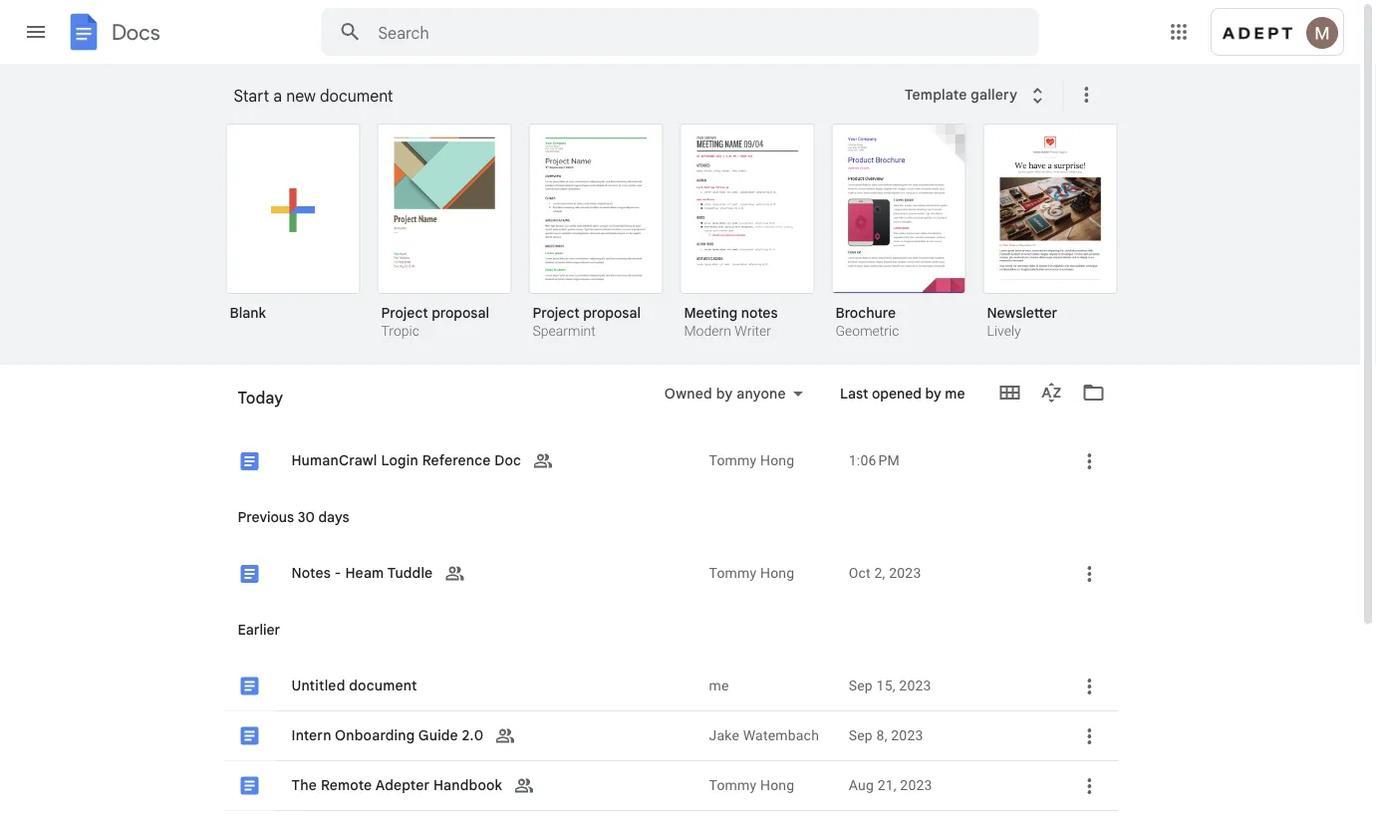 Task type: locate. For each thing, give the bounding box(es) containing it.
tommy hong for the remote adepter handbook
[[709, 777, 795, 794]]

last down writer
[[751, 397, 779, 414]]

2023 inside the remote adepter handbook option
[[900, 777, 933, 794]]

2 vertical spatial tommy hong
[[709, 777, 795, 794]]

owned by tommy hong element
[[709, 451, 833, 471], [709, 564, 833, 584], [709, 776, 833, 796]]

0 vertical spatial document
[[320, 86, 393, 106]]

writer
[[735, 323, 771, 339]]

document up intern onboarding guide 2.0
[[349, 677, 417, 695]]

2023 right 21,
[[900, 777, 933, 794]]

1 horizontal spatial project proposal option
[[529, 124, 663, 342]]

tommy for the remote adepter handbook
[[709, 777, 757, 794]]

2 vertical spatial owned by tommy hong element
[[709, 776, 833, 796]]

owned by tommy hong element for doc
[[709, 451, 833, 471]]

intern onboarding guide 2.0 google docs element
[[290, 726, 697, 746]]

hong left oct
[[761, 565, 795, 582]]

spearmint
[[533, 323, 596, 339]]

last opened by me up 1:06 pm
[[751, 397, 876, 414]]

owned by tommy hong element down owned by jake watembach element
[[709, 776, 833, 796]]

blank option
[[226, 124, 360, 336]]

3 hong from the top
[[761, 777, 795, 794]]

owned by anyone
[[665, 385, 786, 402]]

2 vertical spatial tommy
[[709, 777, 757, 794]]

sep 8, 2023
[[849, 728, 924, 744]]

1 tommy hong from the top
[[709, 453, 795, 469]]

tommy hong for notes - heam tuddle
[[709, 565, 795, 582]]

0 horizontal spatial me
[[709, 678, 729, 694]]

document inside heading
[[320, 86, 393, 106]]

0 horizontal spatial project
[[381, 304, 428, 321]]

1 owned by tommy hong element from the top
[[709, 451, 833, 471]]

tommy hong inside the remote adepter handbook option
[[709, 777, 795, 794]]

2 tommy hong from the top
[[709, 565, 795, 582]]

owned by tommy hong element left oct
[[709, 564, 833, 584]]

1 tommy from the top
[[709, 453, 757, 469]]

owned by tommy hong element down anyone
[[709, 451, 833, 471]]

me up 1:06 pm
[[856, 397, 876, 414]]

template gallery button
[[892, 77, 1063, 113]]

sep left 15, at the bottom right of page
[[849, 678, 873, 694]]

2 horizontal spatial by
[[926, 385, 942, 402]]

tommy hong inside notes - heam tuddle option
[[709, 565, 795, 582]]

last opened by me 1:06 pm element
[[849, 451, 1047, 471]]

document
[[320, 86, 393, 106], [349, 677, 417, 695]]

by
[[717, 385, 733, 402], [926, 385, 942, 402], [836, 397, 853, 414]]

jake watembach
[[709, 728, 819, 744]]

project inside project proposal tropic
[[381, 304, 428, 321]]

brochure
[[836, 304, 896, 321]]

tommy inside notes - heam tuddle option
[[709, 565, 757, 582]]

docs link
[[64, 12, 160, 56]]

1 vertical spatial tommy hong
[[709, 565, 795, 582]]

tommy inside humancrawl login reference doc option
[[709, 453, 757, 469]]

2023 for intern onboarding guide 2.0
[[891, 728, 924, 744]]

the remote adepter handbook
[[292, 777, 503, 794]]

a
[[273, 86, 282, 106]]

blank
[[230, 304, 266, 321]]

2023 inside notes - heam tuddle option
[[889, 565, 921, 582]]

2023 right 15, at the bottom right of page
[[899, 678, 932, 694]]

by up last opened by me 1:06 pm element
[[926, 385, 942, 402]]

me
[[945, 385, 965, 402], [856, 397, 876, 414], [709, 678, 729, 694]]

login
[[381, 452, 419, 469]]

last
[[840, 385, 869, 402], [751, 397, 779, 414]]

newsletter option
[[983, 124, 1118, 342]]

by right owned on the top of the page
[[717, 385, 733, 402]]

today inside heading
[[238, 388, 283, 408]]

opened
[[872, 385, 922, 402], [783, 397, 833, 414]]

2 vertical spatial hong
[[761, 777, 795, 794]]

watembach
[[743, 728, 819, 744]]

3 tommy hong from the top
[[709, 777, 795, 794]]

notes - heam tuddle google docs element
[[290, 564, 697, 584]]

hong inside the remote adepter handbook option
[[761, 777, 795, 794]]

more actions. image
[[1071, 83, 1099, 107]]

2023 for the remote adepter handbook
[[900, 777, 933, 794]]

notes - heam tuddle option
[[216, 549, 1119, 819]]

1 vertical spatial document
[[349, 677, 417, 695]]

sep
[[849, 678, 873, 694], [849, 728, 873, 744]]

1 hong from the top
[[761, 453, 795, 469]]

3 tommy from the top
[[709, 777, 757, 794]]

hong inside notes - heam tuddle option
[[761, 565, 795, 582]]

2 owned by tommy hong element from the top
[[709, 564, 833, 584]]

sep inside untitled document option
[[849, 678, 873, 694]]

today
[[238, 388, 283, 408], [238, 396, 278, 413]]

earlier
[[238, 621, 280, 638]]

owned by tommy hong element inside notes - heam tuddle option
[[709, 564, 833, 584]]

docs
[[112, 19, 160, 45]]

aug
[[849, 777, 874, 794]]

project up tropic
[[381, 304, 428, 321]]

8,
[[877, 728, 888, 744]]

0 vertical spatial owned by tommy hong element
[[709, 451, 833, 471]]

the
[[292, 777, 317, 794]]

last down geometric
[[840, 385, 869, 402]]

hong
[[761, 453, 795, 469], [761, 565, 795, 582], [761, 777, 795, 794]]

3 owned by tommy hong element from the top
[[709, 776, 833, 796]]

me up jake
[[709, 678, 729, 694]]

1 project from the left
[[381, 304, 428, 321]]

1 horizontal spatial me
[[856, 397, 876, 414]]

tommy hong inside humancrawl login reference doc option
[[709, 453, 795, 469]]

project
[[381, 304, 428, 321], [533, 304, 580, 321]]

2023
[[889, 565, 921, 582], [899, 678, 932, 694], [891, 728, 924, 744], [900, 777, 933, 794]]

proposal
[[432, 304, 489, 321], [583, 304, 641, 321]]

proposal up spearmint
[[583, 304, 641, 321]]

0 vertical spatial tommy hong
[[709, 453, 795, 469]]

document right new
[[320, 86, 393, 106]]

hong inside humancrawl login reference doc option
[[761, 453, 795, 469]]

owned by tommy hong element for tuddle
[[709, 564, 833, 584]]

search image
[[330, 12, 370, 52]]

0 horizontal spatial project proposal option
[[377, 124, 512, 342]]

intern
[[292, 727, 332, 745]]

proposal inside project proposal spearmint
[[583, 304, 641, 321]]

1 vertical spatial hong
[[761, 565, 795, 582]]

heam
[[345, 565, 384, 582]]

2 tommy from the top
[[709, 565, 757, 582]]

2 hong from the top
[[761, 565, 795, 582]]

previous
[[238, 508, 294, 526]]

1 sep from the top
[[849, 678, 873, 694]]

1 vertical spatial tommy
[[709, 565, 757, 582]]

0 vertical spatial hong
[[761, 453, 795, 469]]

2 project from the left
[[533, 304, 580, 321]]

brochure option
[[832, 124, 966, 342]]

by up 1:06 pm
[[836, 397, 853, 414]]

0 horizontal spatial proposal
[[432, 304, 489, 321]]

2 today from the top
[[238, 396, 278, 413]]

me up last opened by me 1:06 pm element
[[945, 385, 965, 402]]

tommy inside the remote adepter handbook option
[[709, 777, 757, 794]]

2023 right 8,
[[891, 728, 924, 744]]

meeting notes option
[[680, 124, 815, 342]]

brochure geometric
[[836, 304, 899, 339]]

2023 inside intern onboarding guide 2.0 option
[[891, 728, 924, 744]]

list box
[[226, 120, 1143, 366]]

humancrawl login reference doc google docs element
[[290, 0, 697, 819]]

document inside option
[[349, 677, 417, 695]]

tommy
[[709, 453, 757, 469], [709, 565, 757, 582], [709, 777, 757, 794]]

oct 2, 2023
[[849, 565, 921, 582]]

owned by tommy hong element for handbook
[[709, 776, 833, 796]]

intern onboarding guide 2.0
[[292, 727, 484, 745]]

2 sep from the top
[[849, 728, 873, 744]]

1 today from the top
[[238, 388, 283, 408]]

0 horizontal spatial last
[[751, 397, 779, 414]]

2 proposal from the left
[[583, 304, 641, 321]]

project inside project proposal spearmint
[[533, 304, 580, 321]]

proposal inside project proposal tropic
[[432, 304, 489, 321]]

proposal for project proposal tropic
[[432, 304, 489, 321]]

project up spearmint
[[533, 304, 580, 321]]

None search field
[[321, 8, 1039, 56]]

project proposal option
[[377, 124, 512, 342], [529, 124, 663, 342]]

sep left 8,
[[849, 728, 873, 744]]

2023 inside untitled document option
[[899, 678, 932, 694]]

owned
[[665, 385, 713, 402]]

1 proposal from the left
[[432, 304, 489, 321]]

start a new document heading
[[234, 64, 892, 128]]

sep inside intern onboarding guide 2.0 option
[[849, 728, 873, 744]]

previous 30 days
[[238, 508, 349, 526]]

1 horizontal spatial proposal
[[583, 304, 641, 321]]

project for project proposal tropic
[[381, 304, 428, 321]]

hong down watembach at the right bottom of the page
[[761, 777, 795, 794]]

2023 right 2,
[[889, 565, 921, 582]]

geometric
[[836, 323, 899, 339]]

onboarding
[[335, 727, 415, 745]]

1 horizontal spatial project
[[533, 304, 580, 321]]

today for humancrawl
[[238, 396, 278, 413]]

hong down anyone
[[761, 453, 795, 469]]

proposal up today heading
[[432, 304, 489, 321]]

tommy hong
[[709, 453, 795, 469], [709, 565, 795, 582], [709, 777, 795, 794]]

last opened by me
[[840, 385, 965, 402], [751, 397, 876, 414]]

1 vertical spatial owned by tommy hong element
[[709, 564, 833, 584]]

adepter
[[376, 777, 430, 794]]

0 horizontal spatial by
[[717, 385, 733, 402]]

0 horizontal spatial opened
[[783, 397, 833, 414]]

humancrawl login reference doc
[[292, 452, 521, 469]]

earlier list box
[[216, 662, 1119, 819]]

1 vertical spatial sep
[[849, 728, 873, 744]]

0 vertical spatial sep
[[849, 678, 873, 694]]

0 vertical spatial tommy
[[709, 453, 757, 469]]

-
[[335, 565, 342, 582]]



Task type: vqa. For each thing, say whether or not it's contained in the screenshot.
LIGHT GREEN 2 IMAGE
no



Task type: describe. For each thing, give the bounding box(es) containing it.
last opened by me sep 15, 2023 element
[[849, 676, 1047, 696]]

modern
[[684, 323, 732, 339]]

project for project proposal spearmint
[[533, 304, 580, 321]]

1 horizontal spatial by
[[836, 397, 853, 414]]

today for previous
[[238, 388, 283, 408]]

start
[[234, 86, 269, 106]]

21,
[[878, 777, 897, 794]]

aug 21, 2023
[[849, 777, 933, 794]]

last opened by me aug 21, 2023 element
[[849, 776, 1047, 796]]

list box containing blank
[[226, 120, 1143, 366]]

new
[[286, 86, 316, 106]]

by inside popup button
[[717, 385, 733, 402]]

hong for the remote adepter handbook
[[761, 777, 795, 794]]

untitled document
[[292, 677, 417, 695]]

1 horizontal spatial last
[[840, 385, 869, 402]]

tommy for humancrawl login reference doc
[[709, 453, 757, 469]]

main menu image
[[24, 20, 48, 44]]

sep 15, 2023
[[849, 678, 932, 694]]

intern onboarding guide 2.0 option
[[216, 712, 1119, 819]]

tommy for notes - heam tuddle
[[709, 565, 757, 582]]

30
[[298, 508, 315, 526]]

2 horizontal spatial me
[[945, 385, 965, 402]]

sep for sep 8, 2023
[[849, 728, 873, 744]]

template gallery
[[905, 86, 1018, 103]]

newsletter lively
[[987, 304, 1058, 339]]

the remote adepter handbook google docs element
[[290, 776, 697, 796]]

tommy hong for humancrawl login reference doc
[[709, 453, 795, 469]]

last opened by me down geometric
[[840, 385, 965, 402]]

proposal for project proposal spearmint
[[583, 304, 641, 321]]

hong for humancrawl login reference doc
[[761, 453, 795, 469]]

1 horizontal spatial opened
[[872, 385, 922, 402]]

doc
[[495, 452, 521, 469]]

2 project proposal option from the left
[[529, 124, 663, 342]]

handbook
[[434, 777, 503, 794]]

meeting notes modern writer
[[684, 304, 778, 339]]

2.0
[[462, 727, 484, 745]]

template
[[905, 86, 967, 103]]

untitled document option
[[216, 662, 1119, 819]]

project proposal tropic
[[381, 304, 489, 339]]

tuddle
[[387, 565, 433, 582]]

jake
[[709, 728, 740, 744]]

notes
[[741, 304, 778, 321]]

days
[[318, 508, 349, 526]]

1:06 pm
[[849, 453, 900, 469]]

notes
[[292, 565, 331, 582]]

lively
[[987, 323, 1021, 339]]

15,
[[877, 678, 896, 694]]

project proposal spearmint
[[533, 304, 641, 339]]

start a new document
[[234, 86, 393, 106]]

2,
[[875, 565, 886, 582]]

owned by jake watembach element
[[709, 726, 833, 746]]

notes - heam tuddle
[[292, 565, 433, 582]]

remote
[[321, 777, 372, 794]]

untitled
[[292, 677, 345, 695]]

gallery
[[971, 86, 1018, 103]]

humancrawl
[[292, 452, 377, 469]]

Search bar text field
[[378, 23, 989, 43]]

2023 for notes - heam tuddle
[[889, 565, 921, 582]]

oct
[[849, 565, 871, 582]]

hong for notes - heam tuddle
[[761, 565, 795, 582]]

anyone
[[737, 385, 786, 402]]

the remote adepter handbook option
[[216, 762, 1119, 819]]

me inside option
[[709, 678, 729, 694]]

1 project proposal option from the left
[[377, 124, 512, 342]]

tropic
[[381, 323, 420, 339]]

owned by anyone button
[[652, 382, 816, 406]]

guide
[[419, 727, 458, 745]]

sep for sep 15, 2023
[[849, 678, 873, 694]]

today heading
[[222, 365, 622, 429]]

owned by me element
[[709, 676, 833, 696]]

meeting
[[684, 304, 738, 321]]

newsletter
[[987, 304, 1058, 321]]

humancrawl login reference doc option
[[216, 0, 1119, 819]]

reference
[[422, 452, 491, 469]]

last opened by me oct 2, 2023 element
[[849, 564, 1047, 584]]

last opened by me sep 8, 2023 element
[[849, 726, 1047, 746]]



